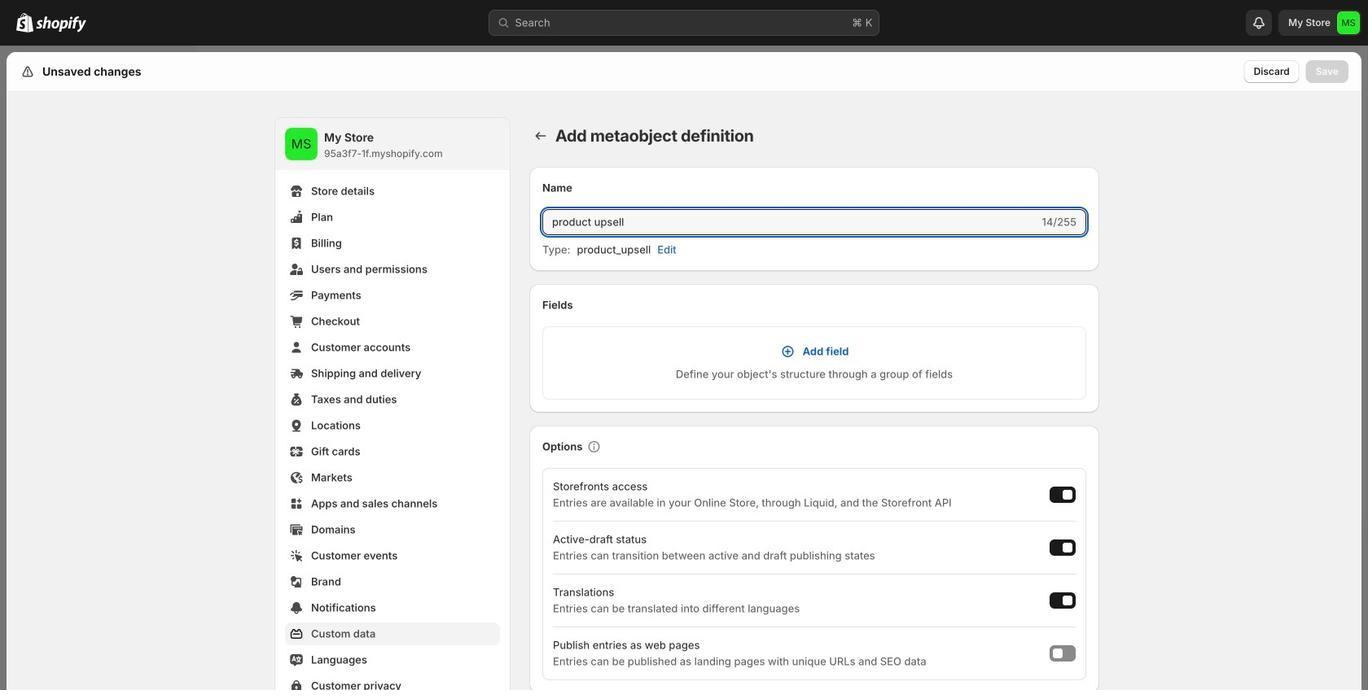Task type: describe. For each thing, give the bounding box(es) containing it.
my store image
[[285, 128, 318, 160]]

shop settings menu element
[[275, 118, 510, 691]]



Task type: vqa. For each thing, say whether or not it's contained in the screenshot.
Examples: Cart upsell, Fabric colors, Product bundle text box
yes



Task type: locate. For each thing, give the bounding box(es) containing it.
1 horizontal spatial shopify image
[[36, 16, 86, 32]]

Examples: Cart upsell, Fabric colors, Product bundle text field
[[542, 209, 1039, 235]]

0 horizontal spatial shopify image
[[16, 13, 33, 32]]

toggle publishing entries as web pages image
[[1053, 649, 1063, 659]]

settings dialog
[[7, 52, 1362, 691]]

shopify image
[[16, 13, 33, 32], [36, 16, 86, 32]]

my store image
[[1337, 11, 1360, 34]]



